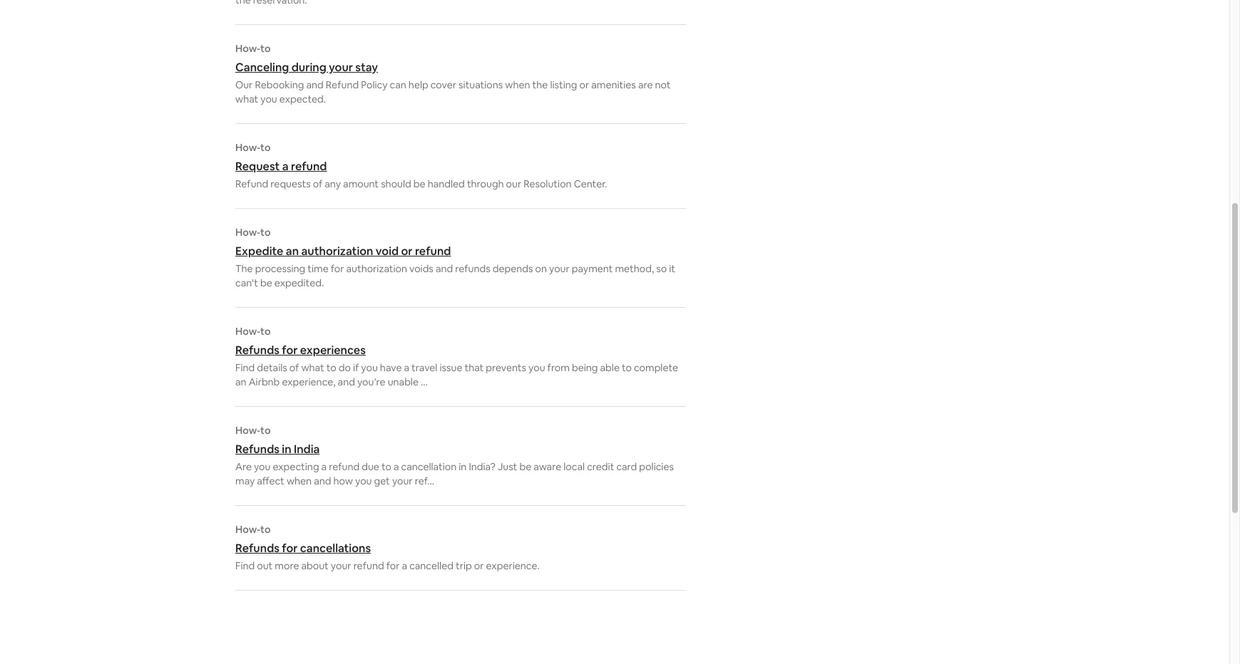 Task type: describe. For each thing, give the bounding box(es) containing it.
expedite an authorization void or refund element
[[235, 226, 686, 290]]

find for refunds for cancellations
[[235, 560, 255, 573]]

or inside how-to expedite an authorization void or refund the processing time for authorization voids and refunds depends on your payment method, so it can't be expedited.
[[401, 244, 413, 259]]

depends
[[493, 262, 533, 275]]

canceling during your stay link
[[235, 60, 686, 75]]

being
[[572, 362, 598, 374]]

to up get
[[381, 461, 391, 473]]

0 vertical spatial authorization
[[301, 244, 373, 259]]

about
[[301, 560, 329, 573]]

an inside how-to refunds for experiences find details of what to do if you have a travel issue that prevents you from being able to complete an airbnb experience, and you're unable …
[[235, 376, 246, 389]]

affect
[[257, 475, 284, 488]]

experience.
[[486, 560, 540, 573]]

refund inside how-to expedite an authorization void or refund the processing time for authorization voids and refunds depends on your payment method, so it can't be expedited.
[[415, 244, 451, 259]]

card
[[616, 461, 637, 473]]

how-to request a refund refund requests of any amount should be handled through our resolution center.
[[235, 141, 607, 190]]

stay
[[355, 60, 378, 75]]

a right expecting
[[321, 461, 327, 473]]

prevents
[[486, 362, 526, 374]]

requests
[[270, 178, 311, 190]]

rebooking
[[255, 78, 304, 91]]

to for expedite an authorization void or refund
[[260, 226, 271, 239]]

and inside how-to canceling during your stay our rebooking and refund policy can help cover situations when the listing or amenities are not what you expected.
[[306, 78, 324, 91]]

help
[[408, 78, 428, 91]]

refund inside how-to refunds for cancellations find out more about your refund for a cancelled trip or experience.
[[353, 560, 384, 573]]

how-to refunds for cancellations find out more about your refund for a cancelled trip or experience.
[[235, 523, 540, 573]]

listing
[[550, 78, 577, 91]]

refunds for refunds in india
[[235, 442, 279, 457]]

from
[[547, 362, 570, 374]]

when inside how-to canceling during your stay our rebooking and refund policy can help cover situations when the listing or amenities are not what you expected.
[[505, 78, 530, 91]]

you right "if"
[[361, 362, 378, 374]]

voids
[[409, 262, 433, 275]]

do
[[339, 362, 351, 374]]

your inside how-to refunds in india are you expecting a refund due to a cancellation in india? just be aware local credit card policies may affect when and how you get your ref…
[[392, 475, 413, 488]]

more
[[275, 560, 299, 573]]

request
[[235, 159, 280, 174]]

our
[[235, 78, 253, 91]]

be inside how-to request a refund refund requests of any amount should be handled through our resolution center.
[[413, 178, 425, 190]]

1 vertical spatial in
[[459, 461, 467, 473]]

any
[[325, 178, 341, 190]]

you down due
[[355, 475, 372, 488]]

aware
[[534, 461, 561, 473]]

to for refunds in india
[[260, 424, 271, 437]]

get
[[374, 475, 390, 488]]

for up more
[[282, 541, 298, 556]]

handled
[[428, 178, 465, 190]]

request a refund element
[[235, 141, 686, 191]]

and inside how-to refunds for experiences find details of what to do if you have a travel issue that prevents you from being able to complete an airbnb experience, and you're unable …
[[338, 376, 355, 389]]

center.
[[574, 178, 607, 190]]

should
[[381, 178, 411, 190]]

expedite
[[235, 244, 283, 259]]

how-to refunds for experiences find details of what to do if you have a travel issue that prevents you from being able to complete an airbnb experience, and you're unable …
[[235, 325, 678, 389]]

refunds for cancellations link
[[235, 541, 686, 556]]

the
[[235, 262, 253, 275]]

can
[[390, 78, 406, 91]]

refunds for refunds for cancellations
[[235, 541, 279, 556]]

are
[[638, 78, 653, 91]]

can't
[[235, 277, 258, 290]]

refund inside how-to canceling during your stay our rebooking and refund policy can help cover situations when the listing or amenities are not what you expected.
[[326, 78, 359, 91]]

what inside how-to refunds for experiences find details of what to do if you have a travel issue that prevents you from being able to complete an airbnb experience, and you're unable …
[[301, 362, 324, 374]]

a inside how-to refunds for cancellations find out more about your refund for a cancelled trip or experience.
[[402, 560, 407, 573]]

airbnb
[[249, 376, 280, 389]]

cancellation
[[401, 461, 456, 473]]

our
[[506, 178, 521, 190]]

how- for canceling during your stay
[[235, 42, 260, 55]]

just
[[498, 461, 517, 473]]

india?
[[469, 461, 495, 473]]

time
[[307, 262, 328, 275]]

are
[[235, 461, 252, 473]]

you up affect
[[254, 461, 271, 473]]

payment
[[572, 262, 613, 275]]

resolution
[[524, 178, 572, 190]]

situations
[[459, 78, 503, 91]]

how
[[333, 475, 353, 488]]

amenities
[[591, 78, 636, 91]]

and inside how-to refunds in india are you expecting a refund due to a cancellation in india? just be aware local credit card policies may affect when and how you get your ref…
[[314, 475, 331, 488]]

cover
[[431, 78, 456, 91]]

local
[[563, 461, 585, 473]]

trip
[[456, 560, 472, 573]]

a inside how-to refunds for experiences find details of what to do if you have a travel issue that prevents you from being able to complete an airbnb experience, and you're unable …
[[404, 362, 409, 374]]

to for refunds for experiences
[[260, 325, 271, 338]]

a right due
[[394, 461, 399, 473]]

refunds for refunds for experiences
[[235, 343, 279, 358]]

able
[[600, 362, 620, 374]]



Task type: vqa. For each thing, say whether or not it's contained in the screenshot.
about
yes



Task type: locate. For each thing, give the bounding box(es) containing it.
1 vertical spatial of
[[289, 362, 299, 374]]

2 refunds from the top
[[235, 442, 279, 457]]

0 horizontal spatial be
[[260, 277, 272, 290]]

find for refunds for experiences
[[235, 362, 255, 374]]

refund up how
[[329, 461, 360, 473]]

your right on
[[549, 262, 570, 275]]

refunds up details
[[235, 343, 279, 358]]

how- for refunds for experiences
[[235, 325, 260, 338]]

canceling during your stay element
[[235, 42, 686, 106]]

cancellations
[[300, 541, 371, 556]]

not
[[655, 78, 671, 91]]

how- up are
[[235, 424, 260, 437]]

0 horizontal spatial refund
[[235, 178, 268, 190]]

be inside how-to refunds in india are you expecting a refund due to a cancellation in india? just be aware local credit card policies may affect when and how you get your ref…
[[519, 461, 531, 473]]

you inside how-to canceling during your stay our rebooking and refund policy can help cover situations when the listing or amenities are not what you expected.
[[260, 93, 277, 106]]

policy
[[361, 78, 388, 91]]

0 horizontal spatial in
[[282, 442, 291, 457]]

1 horizontal spatial refund
[[326, 78, 359, 91]]

1 horizontal spatial what
[[301, 362, 324, 374]]

of
[[313, 178, 322, 190], [289, 362, 299, 374]]

3 refunds from the top
[[235, 541, 279, 556]]

void
[[376, 244, 399, 259]]

1 refunds from the top
[[235, 343, 279, 358]]

you're
[[357, 376, 385, 389]]

what up experience,
[[301, 362, 324, 374]]

have
[[380, 362, 402, 374]]

1 horizontal spatial or
[[474, 560, 484, 573]]

how- inside how-to expedite an authorization void or refund the processing time for authorization voids and refunds depends on your payment method, so it can't be expedited.
[[235, 226, 260, 239]]

1 vertical spatial what
[[301, 362, 324, 374]]

to right able
[[622, 362, 632, 374]]

on
[[535, 262, 547, 275]]

refunds inside how-to refunds for experiences find details of what to do if you have a travel issue that prevents you from being able to complete an airbnb experience, and you're unable …
[[235, 343, 279, 358]]

in up expecting
[[282, 442, 291, 457]]

in down refunds in india link
[[459, 461, 467, 473]]

2 how- from the top
[[235, 141, 260, 154]]

issue
[[440, 362, 462, 374]]

may
[[235, 475, 255, 488]]

for inside how-to expedite an authorization void or refund the processing time for authorization voids and refunds depends on your payment method, so it can't be expedited.
[[331, 262, 344, 275]]

credit
[[587, 461, 614, 473]]

experience,
[[282, 376, 336, 389]]

to down airbnb at left bottom
[[260, 424, 271, 437]]

1 horizontal spatial of
[[313, 178, 322, 190]]

your down cancellations
[[331, 560, 351, 573]]

policies
[[639, 461, 674, 473]]

refunds in india element
[[235, 424, 686, 488]]

or right void
[[401, 244, 413, 259]]

a
[[282, 159, 288, 174], [404, 362, 409, 374], [321, 461, 327, 473], [394, 461, 399, 473], [402, 560, 407, 573]]

refund down cancellations
[[353, 560, 384, 573]]

1 horizontal spatial be
[[413, 178, 425, 190]]

…
[[421, 376, 428, 389]]

authorization
[[301, 244, 373, 259], [346, 262, 407, 275]]

and down do
[[338, 376, 355, 389]]

and down during
[[306, 78, 324, 91]]

expedited.
[[274, 277, 324, 290]]

what inside how-to canceling during your stay our rebooking and refund policy can help cover situations when the listing or amenities are not what you expected.
[[235, 93, 258, 106]]

details
[[257, 362, 287, 374]]

2 vertical spatial refunds
[[235, 541, 279, 556]]

you left from at bottom
[[528, 362, 545, 374]]

processing
[[255, 262, 305, 275]]

2 vertical spatial or
[[474, 560, 484, 573]]

expecting
[[273, 461, 319, 473]]

an left airbnb at left bottom
[[235, 376, 246, 389]]

to inside how-to expedite an authorization void or refund the processing time for authorization voids and refunds depends on your payment method, so it can't be expedited.
[[260, 226, 271, 239]]

your
[[329, 60, 353, 75], [549, 262, 570, 275], [392, 475, 413, 488], [331, 560, 351, 573]]

refunds up are
[[235, 442, 279, 457]]

how-to canceling during your stay our rebooking and refund policy can help cover situations when the listing or amenities are not what you expected.
[[235, 42, 671, 106]]

for inside how-to refunds for experiences find details of what to do if you have a travel issue that prevents you from being able to complete an airbnb experience, and you're unable …
[[282, 343, 298, 358]]

a up "requests"
[[282, 159, 288, 174]]

to for canceling during your stay
[[260, 42, 271, 55]]

for left cancelled
[[386, 560, 400, 573]]

a up 'unable' in the left of the page
[[404, 362, 409, 374]]

find inside how-to refunds for experiences find details of what to do if you have a travel issue that prevents you from being able to complete an airbnb experience, and you're unable …
[[235, 362, 255, 374]]

1 how- from the top
[[235, 42, 260, 55]]

be right can't
[[260, 277, 272, 290]]

refunds for experiences element
[[235, 325, 686, 389]]

that
[[465, 362, 484, 374]]

to up canceling
[[260, 42, 271, 55]]

through
[[467, 178, 504, 190]]

for up details
[[282, 343, 298, 358]]

1 vertical spatial authorization
[[346, 262, 407, 275]]

travel
[[411, 362, 437, 374]]

0 horizontal spatial an
[[235, 376, 246, 389]]

unable
[[388, 376, 419, 389]]

refund up "requests"
[[291, 159, 327, 174]]

refunds for experiences link
[[235, 343, 686, 358]]

find left out
[[235, 560, 255, 573]]

an inside how-to expedite an authorization void or refund the processing time for authorization voids and refunds depends on your payment method, so it can't be expedited.
[[286, 244, 299, 259]]

of for refund
[[313, 178, 322, 190]]

so
[[656, 262, 667, 275]]

0 vertical spatial refunds
[[235, 343, 279, 358]]

refunds up out
[[235, 541, 279, 556]]

refund down stay
[[326, 78, 359, 91]]

amount
[[343, 178, 379, 190]]

refund
[[291, 159, 327, 174], [415, 244, 451, 259], [329, 461, 360, 473], [353, 560, 384, 573]]

be inside how-to expedite an authorization void or refund the processing time for authorization voids and refunds depends on your payment method, so it can't be expedited.
[[260, 277, 272, 290]]

your right get
[[392, 475, 413, 488]]

2 vertical spatial be
[[519, 461, 531, 473]]

0 vertical spatial find
[[235, 362, 255, 374]]

0 vertical spatial what
[[235, 93, 258, 106]]

for
[[331, 262, 344, 275], [282, 343, 298, 358], [282, 541, 298, 556], [386, 560, 400, 573]]

6 how- from the top
[[235, 523, 260, 536]]

how-to expedite an authorization void or refund the processing time for authorization voids and refunds depends on your payment method, so it can't be expedited.
[[235, 226, 675, 290]]

1 vertical spatial refunds
[[235, 442, 279, 457]]

how- up "request"
[[235, 141, 260, 154]]

your inside how-to expedite an authorization void or refund the processing time for authorization voids and refunds depends on your payment method, so it can't be expedited.
[[549, 262, 570, 275]]

to up "request"
[[260, 141, 271, 154]]

how- inside how-to request a refund refund requests of any amount should be handled through our resolution center.
[[235, 141, 260, 154]]

for right time
[[331, 262, 344, 275]]

of inside how-to request a refund refund requests of any amount should be handled through our resolution center.
[[313, 178, 322, 190]]

your inside how-to refunds for cancellations find out more about your refund for a cancelled trip or experience.
[[331, 560, 351, 573]]

refunds
[[235, 343, 279, 358], [235, 442, 279, 457], [235, 541, 279, 556]]

request a refund link
[[235, 159, 686, 174]]

to up out
[[260, 523, 271, 536]]

in
[[282, 442, 291, 457], [459, 461, 467, 473]]

and
[[306, 78, 324, 91], [436, 262, 453, 275], [338, 376, 355, 389], [314, 475, 331, 488]]

1 vertical spatial refund
[[235, 178, 268, 190]]

or right trip
[[474, 560, 484, 573]]

out
[[257, 560, 273, 573]]

or inside how-to refunds for cancellations find out more about your refund for a cancelled trip or experience.
[[474, 560, 484, 573]]

refund
[[326, 78, 359, 91], [235, 178, 268, 190]]

if
[[353, 362, 359, 374]]

2 horizontal spatial or
[[579, 78, 589, 91]]

2 find from the top
[[235, 560, 255, 573]]

when down expecting
[[287, 475, 312, 488]]

authorization down void
[[346, 262, 407, 275]]

experiences
[[300, 343, 366, 358]]

cancelled
[[409, 560, 453, 573]]

what
[[235, 93, 258, 106], [301, 362, 324, 374]]

how- up expedite
[[235, 226, 260, 239]]

be right just
[[519, 461, 531, 473]]

how- for request a refund
[[235, 141, 260, 154]]

1 vertical spatial be
[[260, 277, 272, 290]]

how- for expedite an authorization void or refund
[[235, 226, 260, 239]]

to inside how-to refunds for cancellations find out more about your refund for a cancelled trip or experience.
[[260, 523, 271, 536]]

be
[[413, 178, 425, 190], [260, 277, 272, 290], [519, 461, 531, 473]]

how- for refunds for cancellations
[[235, 523, 260, 536]]

1 vertical spatial find
[[235, 560, 255, 573]]

you
[[260, 93, 277, 106], [361, 362, 378, 374], [528, 362, 545, 374], [254, 461, 271, 473], [355, 475, 372, 488]]

0 vertical spatial or
[[579, 78, 589, 91]]

0 horizontal spatial of
[[289, 362, 299, 374]]

to up details
[[260, 325, 271, 338]]

how-
[[235, 42, 260, 55], [235, 141, 260, 154], [235, 226, 260, 239], [235, 325, 260, 338], [235, 424, 260, 437], [235, 523, 260, 536]]

authorization up time
[[301, 244, 373, 259]]

your left stay
[[329, 60, 353, 75]]

complete
[[634, 362, 678, 374]]

0 horizontal spatial or
[[401, 244, 413, 259]]

4 how- from the top
[[235, 325, 260, 338]]

refund down "request"
[[235, 178, 268, 190]]

how- inside how-to canceling during your stay our rebooking and refund policy can help cover situations when the listing or amenities are not what you expected.
[[235, 42, 260, 55]]

1 find from the top
[[235, 362, 255, 374]]

to left do
[[326, 362, 336, 374]]

how- up details
[[235, 325, 260, 338]]

3 how- from the top
[[235, 226, 260, 239]]

or inside how-to canceling during your stay our rebooking and refund policy can help cover situations when the listing or amenities are not what you expected.
[[579, 78, 589, 91]]

to for refunds for cancellations
[[260, 523, 271, 536]]

how- up out
[[235, 523, 260, 536]]

1 vertical spatial an
[[235, 376, 246, 389]]

of left any
[[313, 178, 322, 190]]

0 vertical spatial when
[[505, 78, 530, 91]]

refunds inside how-to refunds for cancellations find out more about your refund for a cancelled trip or experience.
[[235, 541, 279, 556]]

refunds in india link
[[235, 442, 686, 457]]

ref…
[[415, 475, 434, 488]]

and inside how-to expedite an authorization void or refund the processing time for authorization voids and refunds depends on your payment method, so it can't be expedited.
[[436, 262, 453, 275]]

how- up canceling
[[235, 42, 260, 55]]

a inside how-to request a refund refund requests of any amount should be handled through our resolution center.
[[282, 159, 288, 174]]

refund inside how-to request a refund refund requests of any amount should be handled through our resolution center.
[[235, 178, 268, 190]]

of inside how-to refunds for experiences find details of what to do if you have a travel issue that prevents you from being able to complete an airbnb experience, and you're unable …
[[289, 362, 299, 374]]

the
[[532, 78, 548, 91]]

how-to refunds in india are you expecting a refund due to a cancellation in india? just be aware local credit card policies may affect when and how you get your ref…
[[235, 424, 674, 488]]

be right should
[[413, 178, 425, 190]]

to for request a refund
[[260, 141, 271, 154]]

refunds
[[455, 262, 490, 275]]

2 horizontal spatial be
[[519, 461, 531, 473]]

find inside how-to refunds for cancellations find out more about your refund for a cancelled trip or experience.
[[235, 560, 255, 573]]

canceling
[[235, 60, 289, 75]]

when left the
[[505, 78, 530, 91]]

how- inside how-to refunds for experiences find details of what to do if you have a travel issue that prevents you from being able to complete an airbnb experience, and you're unable …
[[235, 325, 260, 338]]

0 horizontal spatial what
[[235, 93, 258, 106]]

refunds for cancellations element
[[235, 523, 686, 573]]

refund up voids
[[415, 244, 451, 259]]

1 horizontal spatial an
[[286, 244, 299, 259]]

to inside how-to canceling during your stay our rebooking and refund policy can help cover situations when the listing or amenities are not what you expected.
[[260, 42, 271, 55]]

0 horizontal spatial when
[[287, 475, 312, 488]]

a left cancelled
[[402, 560, 407, 573]]

during
[[291, 60, 326, 75]]

how- for refunds in india
[[235, 424, 260, 437]]

0 vertical spatial refund
[[326, 78, 359, 91]]

it
[[669, 262, 675, 275]]

0 vertical spatial an
[[286, 244, 299, 259]]

due
[[362, 461, 379, 473]]

your inside how-to canceling during your stay our rebooking and refund policy can help cover situations when the listing or amenities are not what you expected.
[[329, 60, 353, 75]]

find up airbnb at left bottom
[[235, 362, 255, 374]]

what down our
[[235, 93, 258, 106]]

how- inside how-to refunds for cancellations find out more about your refund for a cancelled trip or experience.
[[235, 523, 260, 536]]

refunds inside how-to refunds in india are you expecting a refund due to a cancellation in india? just be aware local credit card policies may affect when and how you get your ref…
[[235, 442, 279, 457]]

1 vertical spatial or
[[401, 244, 413, 259]]

refund inside how-to request a refund refund requests of any amount should be handled through our resolution center.
[[291, 159, 327, 174]]

and left how
[[314, 475, 331, 488]]

to inside how-to request a refund refund requests of any amount should be handled through our resolution center.
[[260, 141, 271, 154]]

you down rebooking
[[260, 93, 277, 106]]

to up expedite
[[260, 226, 271, 239]]

and right voids
[[436, 262, 453, 275]]

1 vertical spatial when
[[287, 475, 312, 488]]

or right listing
[[579, 78, 589, 91]]

1 horizontal spatial when
[[505, 78, 530, 91]]

of up experience,
[[289, 362, 299, 374]]

an up the processing
[[286, 244, 299, 259]]

india
[[294, 442, 320, 457]]

1 horizontal spatial in
[[459, 461, 467, 473]]

0 vertical spatial be
[[413, 178, 425, 190]]

expected.
[[279, 93, 326, 106]]

method,
[[615, 262, 654, 275]]

of for experiences
[[289, 362, 299, 374]]

0 vertical spatial in
[[282, 442, 291, 457]]

how- inside how-to refunds in india are you expecting a refund due to a cancellation in india? just be aware local credit card policies may affect when and how you get your ref…
[[235, 424, 260, 437]]

0 vertical spatial of
[[313, 178, 322, 190]]

refund inside how-to refunds in india are you expecting a refund due to a cancellation in india? just be aware local credit card policies may affect when and how you get your ref…
[[329, 461, 360, 473]]

expedite an authorization void or refund link
[[235, 244, 686, 259]]

when inside how-to refunds in india are you expecting a refund due to a cancellation in india? just be aware local credit card policies may affect when and how you get your ref…
[[287, 475, 312, 488]]

5 how- from the top
[[235, 424, 260, 437]]



